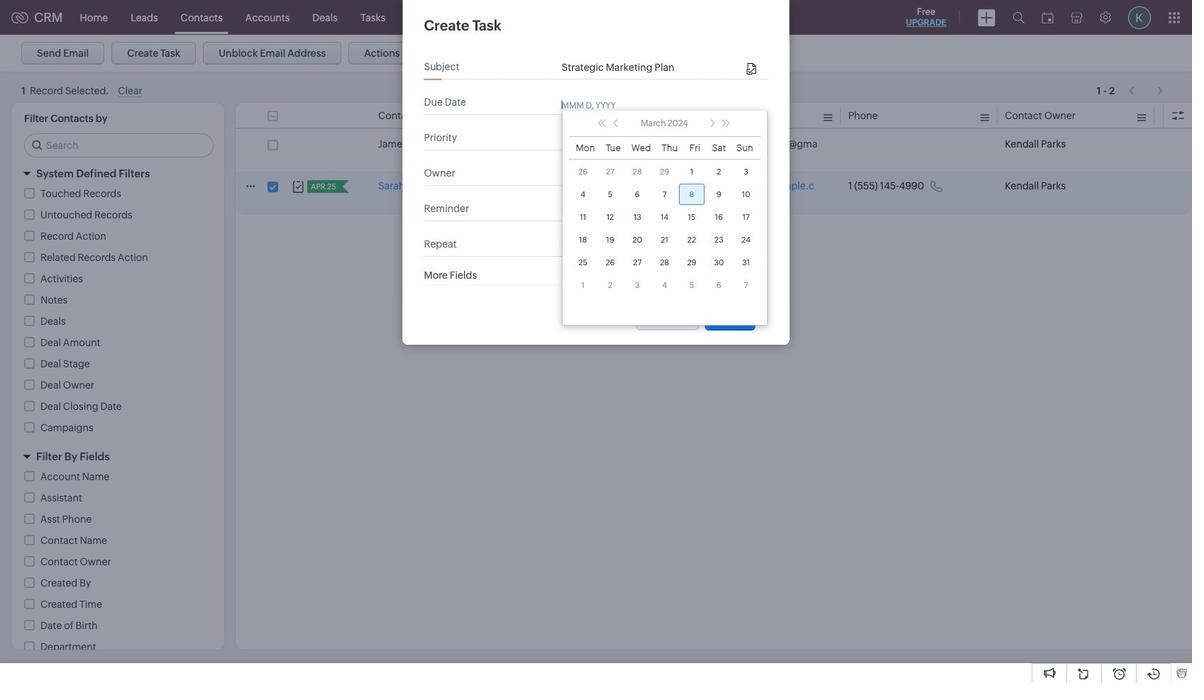 Task type: locate. For each thing, give the bounding box(es) containing it.
Search text field
[[25, 134, 213, 157]]

navigation
[[1122, 77, 1171, 98], [1122, 80, 1171, 101]]

None text field
[[562, 62, 744, 73]]

None button
[[637, 308, 699, 331]]

2 navigation from the top
[[1122, 80, 1171, 101]]

subject name lookup image
[[747, 63, 756, 75]]

row group
[[236, 131, 1193, 214]]

1 navigation from the top
[[1122, 77, 1171, 98]]

None submit
[[705, 308, 756, 331]]



Task type: vqa. For each thing, say whether or not it's contained in the screenshot.
logo
yes



Task type: describe. For each thing, give the bounding box(es) containing it.
logo image
[[11, 12, 28, 23]]

MMM d, yyyy text field
[[562, 99, 640, 111]]



